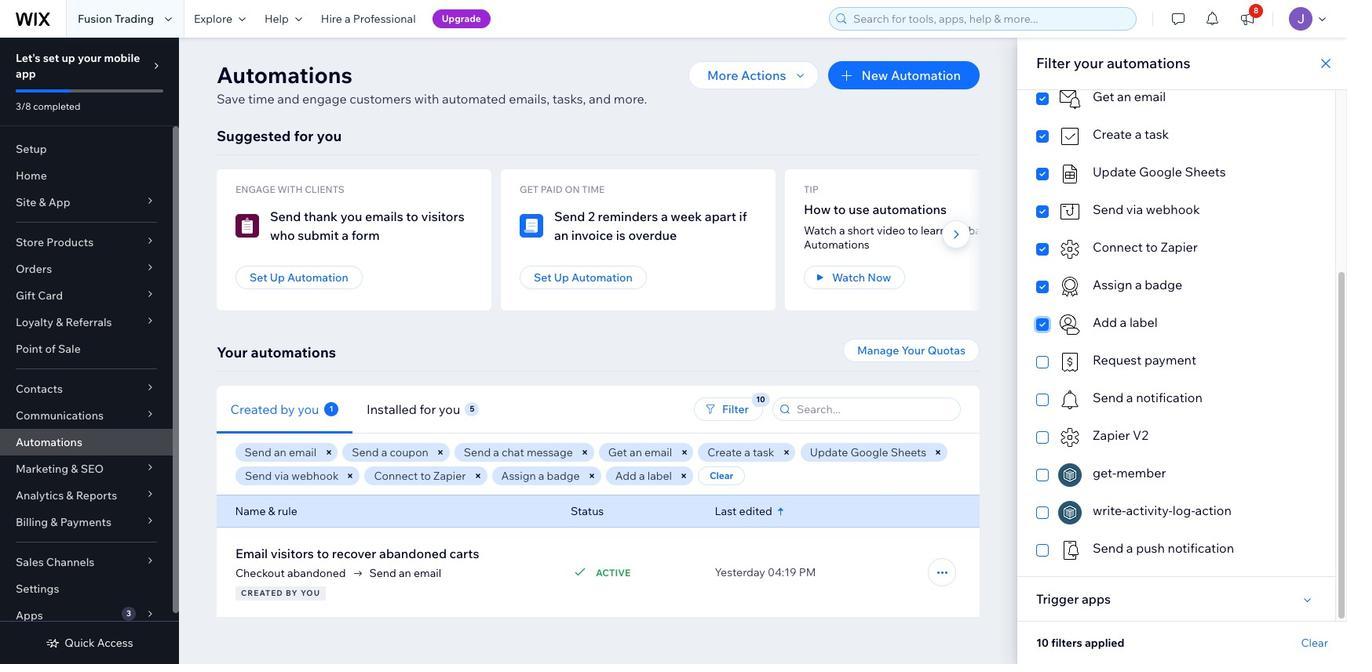 Task type: vqa. For each thing, say whether or not it's contained in the screenshot.
the bottom Background
no



Task type: locate. For each thing, give the bounding box(es) containing it.
a inside create a task option
[[1135, 126, 1142, 142]]

category image for send 2 reminders a week apart if an invoice is overdue
[[520, 214, 543, 238]]

watch now button
[[804, 266, 906, 290]]

1 horizontal spatial up
[[554, 271, 569, 285]]

1 set up automation from the left
[[250, 271, 348, 285]]

send via webhook up the rule
[[245, 470, 339, 484]]

filter your automations
[[1036, 54, 1191, 72]]

clear button
[[698, 467, 745, 486], [1301, 637, 1328, 651]]

2 your from the left
[[902, 344, 925, 358]]

billing & payments
[[16, 516, 111, 530]]

automations inside tip how to use automations watch a short video to learn the basics of wix automations
[[804, 238, 870, 252]]

2 set up automation from the left
[[534, 271, 633, 285]]

task down get an email checkbox
[[1145, 126, 1169, 142]]

clear
[[710, 470, 734, 482], [1301, 637, 1328, 651]]

send inside checkbox
[[1093, 390, 1124, 406]]

send left 2
[[554, 209, 585, 225]]

for for installed
[[420, 402, 436, 417]]

& left the 'seo'
[[71, 462, 78, 477]]

1 horizontal spatial create
[[1093, 126, 1132, 142]]

automations up by
[[251, 344, 336, 362]]

abandoned left the carts
[[379, 546, 447, 562]]

and left more.
[[589, 91, 611, 107]]

to inside option
[[1146, 239, 1158, 255]]

0 horizontal spatial of
[[45, 342, 56, 356]]

assign a badge down message
[[501, 470, 580, 484]]

to down coupon
[[420, 470, 431, 484]]

active
[[596, 567, 631, 579]]

get paid on time
[[520, 184, 605, 195]]

for right "installed"
[[420, 402, 436, 417]]

time
[[582, 184, 605, 195]]

a inside send a push notification checkbox
[[1127, 541, 1133, 557]]

of left wix
[[1003, 224, 1013, 238]]

your up created
[[217, 344, 248, 362]]

0 horizontal spatial get an email
[[609, 446, 673, 460]]

update inside checkbox
[[1093, 164, 1136, 180]]

you for suggested
[[317, 127, 342, 145]]

1 horizontal spatial your
[[902, 344, 925, 358]]

& right loyalty
[[56, 316, 63, 330]]

0 vertical spatial get
[[1093, 89, 1115, 104]]

automations up get an email checkbox
[[1107, 54, 1191, 72]]

& for marketing
[[71, 462, 78, 477]]

automation down submit
[[287, 271, 348, 285]]

of inside tip how to use automations watch a short video to learn the basics of wix automations
[[1003, 224, 1013, 238]]

set up automation down invoice
[[534, 271, 633, 285]]

email inside checkbox
[[1134, 89, 1166, 104]]

a inside the hire a professional link
[[345, 12, 351, 26]]

update down create a task option
[[1093, 164, 1136, 180]]

up for send 2 reminders a week apart if an invoice is overdue
[[554, 271, 569, 285]]

0 vertical spatial assign
[[1093, 277, 1132, 293]]

your
[[217, 344, 248, 362], [902, 344, 925, 358]]

1 horizontal spatial via
[[1127, 202, 1143, 217]]

request payment
[[1093, 353, 1197, 368]]

store products
[[16, 236, 94, 250]]

notification down action
[[1168, 541, 1234, 557]]

1 up from the left
[[270, 271, 285, 285]]

1 horizontal spatial connect
[[1093, 239, 1143, 255]]

0 vertical spatial for
[[294, 127, 314, 145]]

1 vertical spatial connect to zapier
[[374, 470, 466, 484]]

automations inside automations save time and engage customers with automated emails, tasks, and more.
[[217, 61, 353, 89]]

category image for get an email
[[1058, 87, 1082, 111]]

2 horizontal spatial automations
[[1107, 54, 1191, 72]]

0 horizontal spatial and
[[277, 91, 300, 107]]

visitors inside send thank you emails to visitors who submit a form
[[421, 209, 465, 225]]

pm
[[799, 566, 816, 580]]

zapier left v2 on the right bottom of the page
[[1093, 428, 1130, 444]]

1 set from the left
[[250, 271, 267, 285]]

0 vertical spatial send an email
[[245, 446, 317, 460]]

connect down 'send a coupon'
[[374, 470, 418, 484]]

email visitors to recover abandoned carts
[[236, 546, 479, 562]]

apart
[[705, 209, 736, 225]]

add inside add a label option
[[1093, 315, 1117, 331]]

send a push notification
[[1093, 541, 1234, 557]]

zapier
[[1161, 239, 1198, 255], [1093, 428, 1130, 444], [433, 470, 466, 484]]

send down email visitors to recover abandoned carts
[[369, 567, 396, 581]]

loyalty
[[16, 316, 53, 330]]

if
[[739, 209, 747, 225]]

get right message
[[609, 446, 628, 460]]

point
[[16, 342, 43, 356]]

connect to zapier down coupon
[[374, 470, 466, 484]]

add a label
[[1093, 315, 1158, 331], [615, 470, 672, 484]]

badge down message
[[547, 470, 580, 484]]

an inside checkbox
[[1117, 89, 1132, 104]]

you left 5
[[439, 402, 460, 417]]

wix
[[1016, 224, 1035, 238]]

1 and from the left
[[277, 91, 300, 107]]

set up automation down who
[[250, 271, 348, 285]]

create a task down get an email checkbox
[[1093, 126, 1169, 142]]

communications button
[[0, 403, 173, 429]]

get
[[520, 184, 539, 195]]

label inside add a label option
[[1130, 315, 1158, 331]]

zapier down send via webhook checkbox
[[1161, 239, 1198, 255]]

& for site
[[39, 195, 46, 210]]

1 horizontal spatial automations
[[217, 61, 353, 89]]

marketing & seo
[[16, 462, 104, 477]]

create a task inside create a task option
[[1093, 126, 1169, 142]]

task down filter button
[[753, 446, 775, 460]]

send 2 reminders a week apart if an invoice is overdue
[[554, 209, 747, 243]]

& right the site
[[39, 195, 46, 210]]

your inside button
[[902, 344, 925, 358]]

1 vertical spatial via
[[274, 470, 289, 484]]

emails
[[365, 209, 403, 225]]

assign a badge down connect to zapier option
[[1093, 277, 1183, 293]]

reminders
[[598, 209, 658, 225]]

email
[[1134, 89, 1166, 104], [289, 446, 317, 460], [645, 446, 673, 460], [414, 567, 441, 581]]

2 set from the left
[[534, 271, 552, 285]]

settings
[[16, 583, 59, 597]]

sheets down search... field
[[891, 446, 927, 460]]

more actions
[[707, 68, 786, 83]]

0 vertical spatial update
[[1093, 164, 1136, 180]]

create down the filter your automations
[[1093, 126, 1132, 142]]

you down the engage
[[317, 127, 342, 145]]

send up who
[[270, 209, 301, 225]]

badge down connect to zapier option
[[1145, 277, 1183, 293]]

created
[[241, 589, 283, 599]]

0 horizontal spatial send via webhook
[[245, 470, 339, 484]]

1 horizontal spatial automations
[[873, 202, 947, 217]]

task inside option
[[1145, 126, 1169, 142]]

send
[[1093, 202, 1124, 217], [270, 209, 301, 225], [554, 209, 585, 225], [1093, 390, 1124, 406], [245, 446, 272, 460], [352, 446, 379, 460], [464, 446, 491, 460], [245, 470, 272, 484], [1093, 541, 1124, 557], [369, 567, 396, 581]]

automations up marketing
[[16, 436, 82, 450]]

add a label inside option
[[1093, 315, 1158, 331]]

clients
[[305, 184, 345, 195]]

1 horizontal spatial your
[[1074, 54, 1104, 72]]

2 vertical spatial automations
[[251, 344, 336, 362]]

1 vertical spatial google
[[851, 446, 888, 460]]

1
[[329, 404, 333, 414]]

1 horizontal spatial create a task
[[1093, 126, 1169, 142]]

write-activity-log-action checkbox
[[1036, 502, 1317, 525]]

0 vertical spatial webhook
[[1146, 202, 1200, 217]]

1 vertical spatial send an email
[[369, 567, 441, 581]]

a inside send a notification checkbox
[[1127, 390, 1133, 406]]

0 horizontal spatial filter
[[722, 403, 749, 417]]

send an email down created by you
[[245, 446, 317, 460]]

view summary button
[[792, 559, 919, 587]]

& inside dropdown button
[[71, 462, 78, 477]]

of left sale
[[45, 342, 56, 356]]

automation inside button
[[891, 68, 961, 83]]

1 vertical spatial automations
[[873, 202, 947, 217]]

1 horizontal spatial abandoned
[[379, 546, 447, 562]]

get an email
[[1093, 89, 1166, 104], [609, 446, 673, 460]]

0 horizontal spatial clear
[[710, 470, 734, 482]]

tab list
[[217, 386, 605, 434]]

1 horizontal spatial label
[[1130, 315, 1158, 331]]

category image for send thank you emails to visitors who submit a form
[[236, 214, 259, 238]]

with
[[277, 184, 303, 195]]

1 horizontal spatial clear button
[[1301, 637, 1328, 651]]

assign down send a chat message at bottom
[[501, 470, 536, 484]]

Send a push notification checkbox
[[1036, 539, 1317, 563]]

webhook inside send via webhook checkbox
[[1146, 202, 1200, 217]]

create a task down filter button
[[708, 446, 775, 460]]

1 vertical spatial notification
[[1168, 541, 1234, 557]]

loyalty & referrals button
[[0, 309, 173, 336]]

0 horizontal spatial zapier
[[433, 470, 466, 484]]

0 vertical spatial via
[[1127, 202, 1143, 217]]

status
[[571, 505, 604, 519]]

2 set up automation button from the left
[[520, 266, 647, 290]]

1 horizontal spatial badge
[[1145, 277, 1183, 293]]

referrals
[[66, 316, 112, 330]]

view
[[811, 565, 840, 581]]

email
[[236, 546, 268, 562]]

0 horizontal spatial set up automation
[[250, 271, 348, 285]]

new
[[862, 68, 888, 83]]

update google sheets down create a task option
[[1093, 164, 1226, 180]]

automations up the video
[[873, 202, 947, 217]]

category image for request payment
[[1058, 351, 1082, 375]]

automation down invoice
[[572, 271, 633, 285]]

engage
[[302, 91, 347, 107]]

1 vertical spatial of
[[45, 342, 56, 356]]

1 your from the left
[[217, 344, 248, 362]]

set for send 2 reminders a week apart if an invoice is overdue
[[534, 271, 552, 285]]

contacts button
[[0, 376, 173, 403]]

& left reports
[[66, 489, 73, 503]]

of
[[1003, 224, 1013, 238], [45, 342, 56, 356]]

connect to zapier
[[1093, 239, 1198, 255], [374, 470, 466, 484]]

to right emails
[[406, 209, 418, 225]]

badge
[[1145, 277, 1183, 293], [547, 470, 580, 484]]

0 horizontal spatial your
[[78, 51, 102, 65]]

category image for write-activity-log-action
[[1058, 502, 1082, 525]]

Send via webhook checkbox
[[1036, 200, 1317, 224]]

0 horizontal spatial for
[[294, 127, 314, 145]]

1 horizontal spatial visitors
[[421, 209, 465, 225]]

get-member
[[1093, 466, 1166, 481]]

add
[[1093, 315, 1117, 331], [615, 470, 637, 484]]

0 horizontal spatial webhook
[[291, 470, 339, 484]]

1 horizontal spatial and
[[589, 91, 611, 107]]

name
[[236, 505, 266, 519]]

0 horizontal spatial google
[[851, 446, 888, 460]]

1 horizontal spatial get
[[1093, 89, 1115, 104]]

explore
[[194, 12, 232, 26]]

set up automation button down who
[[236, 266, 363, 290]]

set up automation button down invoice
[[520, 266, 647, 290]]

create down filter button
[[708, 446, 742, 460]]

1 horizontal spatial for
[[420, 402, 436, 417]]

send down request
[[1093, 390, 1124, 406]]

0 horizontal spatial create a task
[[708, 446, 775, 460]]

update down search... field
[[810, 446, 848, 460]]

category image
[[1058, 87, 1082, 111], [1058, 163, 1082, 186], [1058, 200, 1082, 224], [520, 214, 543, 238], [1058, 238, 1082, 261], [1058, 276, 1082, 299], [1058, 313, 1082, 337], [1058, 389, 1082, 412], [1058, 464, 1082, 488], [1058, 502, 1082, 525]]

you up the 'form'
[[340, 209, 362, 225]]

0 vertical spatial assign a badge
[[1093, 277, 1183, 293]]

who
[[270, 228, 295, 243]]

connect to zapier down send via webhook checkbox
[[1093, 239, 1198, 255]]

you
[[301, 589, 320, 599]]

1 horizontal spatial filter
[[1036, 54, 1071, 72]]

0 horizontal spatial set
[[250, 271, 267, 285]]

1 horizontal spatial add
[[1093, 315, 1117, 331]]

& right billing in the left bottom of the page
[[50, 516, 58, 530]]

1 set up automation button from the left
[[236, 266, 363, 290]]

to inside send thank you emails to visitors who submit a form
[[406, 209, 418, 225]]

sheets down create a task option
[[1185, 164, 1226, 180]]

filter inside filter button
[[722, 403, 749, 417]]

suggested for you
[[217, 127, 342, 145]]

send via webhook
[[1093, 202, 1200, 217], [245, 470, 339, 484]]

0 vertical spatial notification
[[1136, 390, 1203, 406]]

of inside sidebar element
[[45, 342, 56, 356]]

& for name
[[269, 505, 276, 519]]

to down send via webhook checkbox
[[1146, 239, 1158, 255]]

& for billing
[[50, 516, 58, 530]]

via down update google sheets checkbox
[[1127, 202, 1143, 217]]

tip
[[804, 184, 819, 195]]

0 horizontal spatial send an email
[[245, 446, 317, 460]]

1 vertical spatial update
[[810, 446, 848, 460]]

your inside the let's set up your mobile app
[[78, 51, 102, 65]]

automations inside sidebar element
[[16, 436, 82, 450]]

1 horizontal spatial update google sheets
[[1093, 164, 1226, 180]]

watch left now
[[832, 271, 865, 285]]

category image for send via webhook
[[1058, 200, 1082, 224]]

1 vertical spatial update google sheets
[[810, 446, 927, 460]]

google down create a task option
[[1139, 164, 1182, 180]]

submit
[[298, 228, 339, 243]]

automations up the time
[[217, 61, 353, 89]]

sidebar element
[[0, 38, 179, 665]]

carts
[[450, 546, 479, 562]]

via
[[1127, 202, 1143, 217], [274, 470, 289, 484]]

site & app button
[[0, 189, 173, 216]]

2 up from the left
[[554, 271, 569, 285]]

& inside popup button
[[39, 195, 46, 210]]

you for send
[[340, 209, 362, 225]]

& for loyalty
[[56, 316, 63, 330]]

0 horizontal spatial your
[[217, 344, 248, 362]]

badge inside option
[[1145, 277, 1183, 293]]

1 horizontal spatial get an email
[[1093, 89, 1166, 104]]

2 horizontal spatial automations
[[804, 238, 870, 252]]

trigger
[[1036, 592, 1079, 608]]

manage your quotas
[[857, 344, 966, 358]]

seo
[[81, 462, 104, 477]]

0 vertical spatial clear button
[[698, 467, 745, 486]]

use
[[849, 202, 870, 217]]

1 horizontal spatial set
[[534, 271, 552, 285]]

0 vertical spatial watch
[[804, 224, 837, 238]]

1 vertical spatial visitors
[[271, 546, 314, 562]]

visitors right emails
[[421, 209, 465, 225]]

1 vertical spatial task
[[753, 446, 775, 460]]

webhook up the rule
[[291, 470, 339, 484]]

2 vertical spatial automations
[[16, 436, 82, 450]]

send an email down email visitors to recover abandoned carts
[[369, 567, 441, 581]]

automation
[[891, 68, 961, 83], [287, 271, 348, 285], [572, 271, 633, 285]]

update google sheets
[[1093, 164, 1226, 180], [810, 446, 927, 460]]

1 horizontal spatial google
[[1139, 164, 1182, 180]]

view summary
[[811, 565, 900, 581]]

1 horizontal spatial webhook
[[1146, 202, 1200, 217]]

0 horizontal spatial automations
[[251, 344, 336, 362]]

abandoned up you
[[287, 567, 346, 581]]

send inside send thank you emails to visitors who submit a form
[[270, 209, 301, 225]]

0 vertical spatial add a label
[[1093, 315, 1158, 331]]

0 vertical spatial label
[[1130, 315, 1158, 331]]

1 horizontal spatial update
[[1093, 164, 1136, 180]]

1 vertical spatial clear button
[[1301, 637, 1328, 651]]

filter
[[1036, 54, 1071, 72], [722, 403, 749, 417]]

tab list containing created by you
[[217, 386, 605, 434]]

& inside popup button
[[56, 316, 63, 330]]

connect down send via webhook checkbox
[[1093, 239, 1143, 255]]

you inside send thank you emails to visitors who submit a form
[[340, 209, 362, 225]]

0 vertical spatial google
[[1139, 164, 1182, 180]]

gift card
[[16, 289, 63, 303]]

0 horizontal spatial automations
[[16, 436, 82, 450]]

0 vertical spatial update google sheets
[[1093, 164, 1226, 180]]

update google sheets inside checkbox
[[1093, 164, 1226, 180]]

& left the rule
[[269, 505, 276, 519]]

site
[[16, 195, 36, 210]]

8
[[1254, 5, 1259, 16]]

your left quotas
[[902, 344, 925, 358]]

for down the engage
[[294, 127, 314, 145]]

1 horizontal spatial automation
[[572, 271, 633, 285]]

1 vertical spatial clear
[[1301, 637, 1328, 651]]

notification down "request payment" checkbox
[[1136, 390, 1203, 406]]

watch down how
[[804, 224, 837, 238]]

0 vertical spatial zapier
[[1161, 239, 1198, 255]]

a inside assign a badge option
[[1135, 277, 1142, 293]]

set for send thank you emails to visitors who submit a form
[[250, 271, 267, 285]]

connect inside option
[[1093, 239, 1143, 255]]

google down search... field
[[851, 446, 888, 460]]

visitors up checkout abandoned at the left
[[271, 546, 314, 562]]

orders
[[16, 262, 52, 276]]

category image
[[1058, 125, 1082, 148], [236, 214, 259, 238], [1058, 351, 1082, 375], [1058, 426, 1082, 450], [1058, 539, 1082, 563]]

automation right the new on the right
[[891, 68, 961, 83]]

1 vertical spatial label
[[647, 470, 672, 484]]

send thank you emails to visitors who submit a form
[[270, 209, 465, 243]]

via up the rule
[[274, 470, 289, 484]]

1 horizontal spatial add a label
[[1093, 315, 1158, 331]]

zapier down send a chat message at bottom
[[433, 470, 466, 484]]

connect
[[1093, 239, 1143, 255], [374, 470, 418, 484]]

2
[[588, 209, 595, 225]]

1 horizontal spatial of
[[1003, 224, 1013, 238]]

1 vertical spatial zapier
[[1093, 428, 1130, 444]]

update google sheets down search... field
[[810, 446, 927, 460]]

0 horizontal spatial assign
[[501, 470, 536, 484]]

1 vertical spatial for
[[420, 402, 436, 417]]

0 horizontal spatial clear button
[[698, 467, 745, 486]]

and right the time
[[277, 91, 300, 107]]

to left use
[[834, 202, 846, 217]]

webhook down update google sheets checkbox
[[1146, 202, 1200, 217]]

list
[[217, 170, 1344, 311]]

1 horizontal spatial clear
[[1301, 637, 1328, 651]]

send via webhook down update google sheets checkbox
[[1093, 202, 1200, 217]]

automations up watch now button
[[804, 238, 870, 252]]

get down the filter your automations
[[1093, 89, 1115, 104]]

orders button
[[0, 256, 173, 283]]

new automation button
[[829, 61, 980, 90]]

you right by
[[298, 402, 320, 417]]

0 horizontal spatial abandoned
[[287, 567, 346, 581]]

quick access
[[65, 637, 133, 651]]

Search... field
[[792, 399, 955, 421]]

2 horizontal spatial automation
[[891, 68, 961, 83]]

0 vertical spatial create a task
[[1093, 126, 1169, 142]]

assign down connect to zapier option
[[1093, 277, 1132, 293]]

set up automation for an
[[534, 271, 633, 285]]



Task type: describe. For each thing, give the bounding box(es) containing it.
sale
[[58, 342, 81, 356]]

a inside tip how to use automations watch a short video to learn the basics of wix automations
[[839, 224, 845, 238]]

Assign a badge checkbox
[[1036, 276, 1317, 299]]

category image for get-member
[[1058, 464, 1082, 488]]

thank
[[304, 209, 338, 225]]

an inside send 2 reminders a week apart if an invoice is overdue
[[554, 228, 569, 243]]

via inside checkbox
[[1127, 202, 1143, 217]]

gift
[[16, 289, 35, 303]]

connect to zapier inside option
[[1093, 239, 1198, 255]]

1 vertical spatial webhook
[[291, 470, 339, 484]]

Search for tools, apps, help & more... field
[[849, 8, 1131, 30]]

to left recover
[[317, 546, 329, 562]]

hire a professional
[[321, 12, 416, 26]]

access
[[97, 637, 133, 651]]

category image for assign a badge
[[1058, 276, 1082, 299]]

app
[[16, 67, 36, 81]]

coupon
[[390, 446, 429, 460]]

filter for filter your automations
[[1036, 54, 1071, 72]]

notification inside send a notification checkbox
[[1136, 390, 1203, 406]]

assign inside assign a badge option
[[1093, 277, 1132, 293]]

0 horizontal spatial visitors
[[271, 546, 314, 562]]

04:19
[[768, 566, 797, 580]]

settings link
[[0, 576, 173, 603]]

0 vertical spatial clear
[[710, 470, 734, 482]]

google inside update google sheets checkbox
[[1139, 164, 1182, 180]]

overdue
[[628, 228, 677, 243]]

zapier v2
[[1093, 428, 1149, 444]]

category image for update google sheets
[[1058, 163, 1082, 186]]

site & app
[[16, 195, 70, 210]]

send inside send 2 reminders a week apart if an invoice is overdue
[[554, 209, 585, 225]]

0 vertical spatial automations
[[1107, 54, 1191, 72]]

send a chat message
[[464, 446, 573, 460]]

last
[[715, 505, 737, 519]]

v2
[[1133, 428, 1149, 444]]

sales channels button
[[0, 550, 173, 576]]

actions
[[741, 68, 786, 83]]

category image for send a notification
[[1058, 389, 1082, 412]]

automations inside tip how to use automations watch a short video to learn the basics of wix automations
[[873, 202, 947, 217]]

send left chat
[[464, 446, 491, 460]]

a inside add a label option
[[1120, 315, 1127, 331]]

Add a label checkbox
[[1036, 313, 1317, 337]]

1 vertical spatial assign
[[501, 470, 536, 484]]

Request payment checkbox
[[1036, 351, 1317, 375]]

1 vertical spatial badge
[[547, 470, 580, 484]]

5
[[470, 404, 474, 414]]

last edited
[[715, 505, 772, 519]]

set up automation button for submit
[[236, 266, 363, 290]]

automations save time and engage customers with automated emails, tasks, and more.
[[217, 61, 647, 107]]

quick
[[65, 637, 95, 651]]

let's set up your mobile app
[[16, 51, 140, 81]]

up for send thank you emails to visitors who submit a form
[[270, 271, 285, 285]]

upgrade button
[[432, 9, 491, 28]]

quick access button
[[46, 637, 133, 651]]

0 horizontal spatial get
[[609, 446, 628, 460]]

get an email inside checkbox
[[1093, 89, 1166, 104]]

recover
[[332, 546, 376, 562]]

assign a badge inside option
[[1093, 277, 1183, 293]]

short
[[848, 224, 874, 238]]

upgrade
[[442, 13, 481, 24]]

hire a professional link
[[312, 0, 425, 38]]

help button
[[255, 0, 312, 38]]

Send a notification checkbox
[[1036, 389, 1317, 412]]

marketing & seo button
[[0, 456, 173, 483]]

up
[[62, 51, 75, 65]]

write-activity-log-action
[[1093, 503, 1232, 519]]

invoice
[[571, 228, 613, 243]]

sales channels
[[16, 556, 94, 570]]

0 horizontal spatial add a label
[[615, 470, 672, 484]]

write-
[[1093, 503, 1126, 519]]

activity-
[[1126, 503, 1173, 519]]

Zapier V2 checkbox
[[1036, 426, 1317, 450]]

Connect to Zapier checkbox
[[1036, 238, 1317, 261]]

log-
[[1173, 503, 1195, 519]]

1 vertical spatial create a task
[[708, 446, 775, 460]]

member
[[1117, 466, 1166, 481]]

Update Google Sheets checkbox
[[1036, 163, 1317, 186]]

loyalty & referrals
[[16, 316, 112, 330]]

1 vertical spatial sheets
[[891, 446, 927, 460]]

2 horizontal spatial zapier
[[1161, 239, 1198, 255]]

Create a task checkbox
[[1036, 125, 1317, 148]]

emails,
[[509, 91, 550, 107]]

get-member checkbox
[[1036, 464, 1317, 488]]

set up automation for submit
[[250, 271, 348, 285]]

trigger apps
[[1036, 592, 1111, 608]]

0 horizontal spatial label
[[647, 470, 672, 484]]

time
[[248, 91, 275, 107]]

action
[[1195, 503, 1232, 519]]

& for analytics
[[66, 489, 73, 503]]

notification inside send a push notification checkbox
[[1168, 541, 1234, 557]]

get inside checkbox
[[1093, 89, 1115, 104]]

created by you
[[231, 402, 320, 417]]

you for installed
[[439, 402, 460, 417]]

2 and from the left
[[589, 91, 611, 107]]

request
[[1093, 353, 1142, 368]]

get-
[[1093, 466, 1117, 481]]

by
[[286, 589, 298, 599]]

fusion trading
[[78, 12, 154, 26]]

week
[[671, 209, 702, 225]]

3/8
[[16, 100, 31, 112]]

0 horizontal spatial update
[[810, 446, 848, 460]]

created by you
[[241, 589, 320, 599]]

0 horizontal spatial update google sheets
[[810, 446, 927, 460]]

filter for filter
[[722, 403, 749, 417]]

automations for automations save time and engage customers with automated emails, tasks, and more.
[[217, 61, 353, 89]]

automation for send 2 reminders a week apart if an invoice is overdue
[[572, 271, 633, 285]]

store products button
[[0, 229, 173, 256]]

tasks,
[[553, 91, 586, 107]]

set up automation button for an
[[520, 266, 647, 290]]

automations link
[[0, 429, 173, 456]]

how
[[804, 202, 831, 217]]

sheets inside update google sheets checkbox
[[1185, 164, 1226, 180]]

save
[[217, 91, 245, 107]]

yesterday
[[715, 566, 765, 580]]

list containing how to use automations
[[217, 170, 1344, 311]]

1 vertical spatial send via webhook
[[245, 470, 339, 484]]

store
[[16, 236, 44, 250]]

1 horizontal spatial zapier
[[1093, 428, 1130, 444]]

1 vertical spatial assign a badge
[[501, 470, 580, 484]]

quotas
[[928, 344, 966, 358]]

setup
[[16, 142, 47, 156]]

contacts
[[16, 382, 63, 396]]

0 horizontal spatial create
[[708, 446, 742, 460]]

trading
[[115, 12, 154, 26]]

products
[[46, 236, 94, 250]]

create inside option
[[1093, 126, 1132, 142]]

send down update google sheets checkbox
[[1093, 202, 1124, 217]]

learn
[[921, 224, 947, 238]]

category image for connect to zapier
[[1058, 238, 1082, 261]]

engage
[[236, 184, 275, 195]]

a inside send 2 reminders a week apart if an invoice is overdue
[[661, 209, 668, 225]]

0 horizontal spatial task
[[753, 446, 775, 460]]

1 vertical spatial connect
[[374, 470, 418, 484]]

send left coupon
[[352, 446, 379, 460]]

analytics & reports button
[[0, 483, 173, 510]]

1 vertical spatial abandoned
[[287, 567, 346, 581]]

analytics & reports
[[16, 489, 117, 503]]

checkout abandoned
[[236, 567, 346, 581]]

channels
[[46, 556, 94, 570]]

automations for automations
[[16, 436, 82, 450]]

0 horizontal spatial via
[[274, 470, 289, 484]]

setup link
[[0, 136, 173, 163]]

message
[[527, 446, 573, 460]]

watch inside watch now button
[[832, 271, 865, 285]]

0 horizontal spatial connect to zapier
[[374, 470, 466, 484]]

a inside send thank you emails to visitors who submit a form
[[342, 228, 349, 243]]

payments
[[60, 516, 111, 530]]

app
[[48, 195, 70, 210]]

tip how to use automations watch a short video to learn the basics of wix automations
[[804, 184, 1035, 252]]

0 horizontal spatial add
[[615, 470, 637, 484]]

chat
[[502, 446, 525, 460]]

category image for send a push notification
[[1058, 539, 1082, 563]]

watch inside tip how to use automations watch a short video to learn the basics of wix automations
[[804, 224, 837, 238]]

to left "learn"
[[908, 224, 918, 238]]

you for created
[[298, 402, 320, 417]]

send a notification
[[1093, 390, 1203, 406]]

automation for send thank you emails to visitors who submit a form
[[287, 271, 348, 285]]

reports
[[76, 489, 117, 503]]

category image for create a task
[[1058, 125, 1082, 148]]

1 vertical spatial get an email
[[609, 446, 673, 460]]

sales
[[16, 556, 44, 570]]

send down created
[[245, 446, 272, 460]]

Get an email checkbox
[[1036, 87, 1317, 111]]

category image for add a label
[[1058, 313, 1082, 337]]

home
[[16, 169, 47, 183]]

category image for zapier v2
[[1058, 426, 1082, 450]]

send down write-
[[1093, 541, 1124, 557]]

basics
[[968, 224, 1001, 238]]

help
[[265, 12, 289, 26]]

3
[[126, 609, 131, 619]]

send up name
[[245, 470, 272, 484]]

1 horizontal spatial send an email
[[369, 567, 441, 581]]

for for suggested
[[294, 127, 314, 145]]

send via webhook inside checkbox
[[1093, 202, 1200, 217]]

new automation
[[862, 68, 961, 83]]



